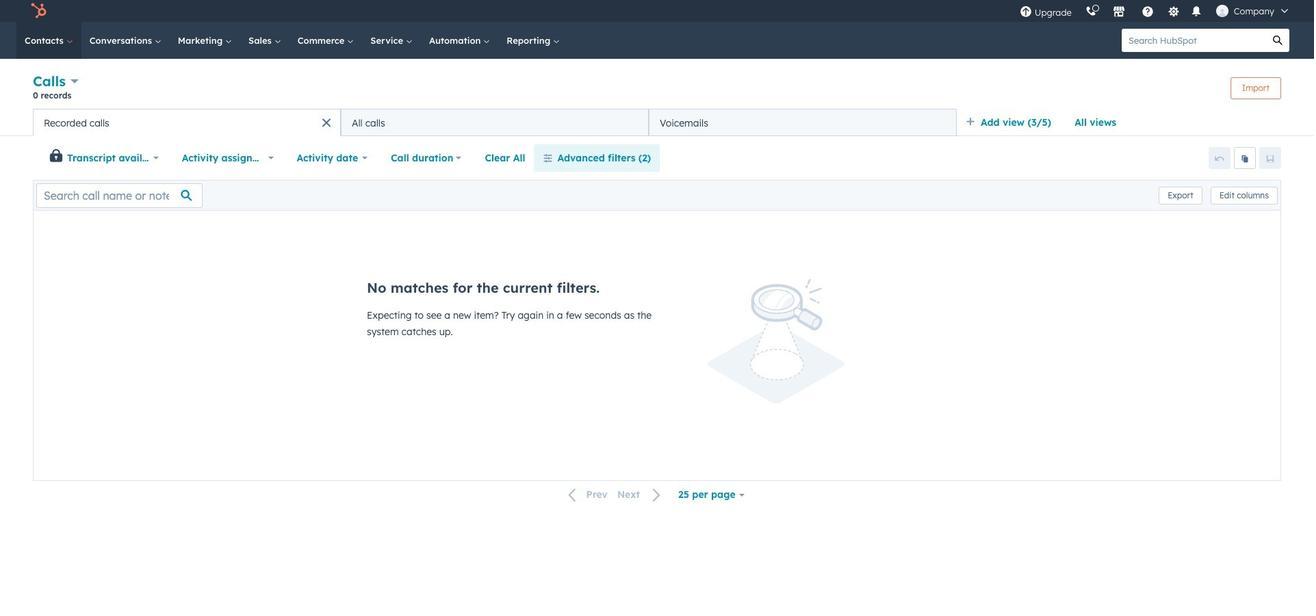 Task type: vqa. For each thing, say whether or not it's contained in the screenshot.
menu
yes



Task type: locate. For each thing, give the bounding box(es) containing it.
banner
[[33, 71, 1282, 109]]

pagination navigation
[[561, 486, 670, 505]]

Search call name or notes search field
[[36, 183, 203, 208]]

marketplaces image
[[1113, 6, 1126, 18]]

menu
[[1013, 0, 1298, 22]]

jacob simon image
[[1217, 5, 1229, 17]]



Task type: describe. For each thing, give the bounding box(es) containing it.
Search HubSpot search field
[[1122, 29, 1267, 52]]



